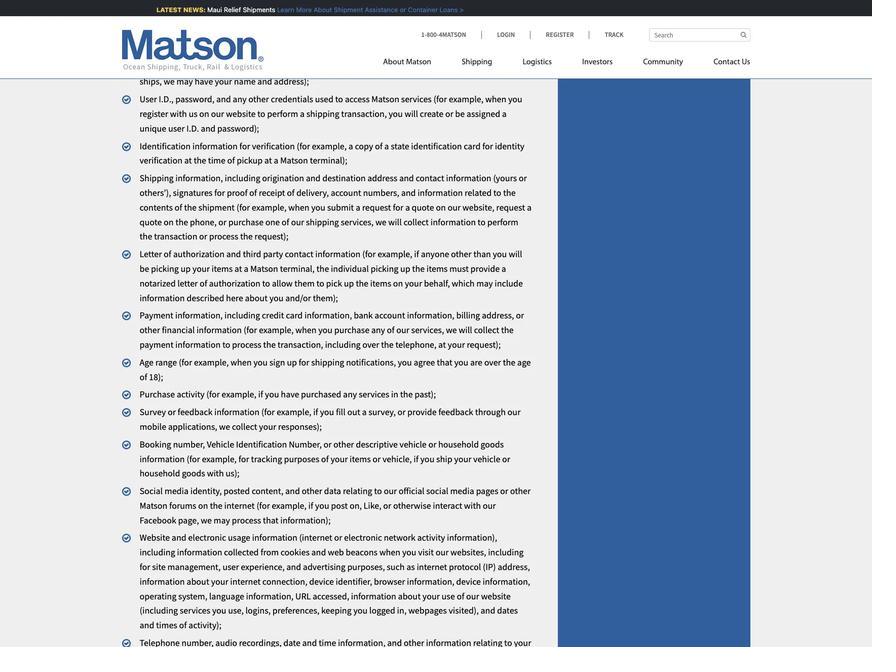 Task type: vqa. For each thing, say whether or not it's contained in the screenshot.
the right South
no



Task type: describe. For each thing, give the bounding box(es) containing it.
shipping link
[[447, 53, 508, 74]]

search image
[[741, 31, 747, 38]]

or down in
[[398, 407, 406, 418]]

we inside social media identity, posted content, and other data relating to our official social media pages or other matson forums on the internet (for example, if you post on, like, or otherwise interact with our facebook page, we may process that information);
[[201, 515, 212, 526]]

of right use
[[457, 591, 464, 602]]

and right password,
[[216, 93, 231, 105]]

you left logged
[[353, 605, 368, 617]]

preferences,
[[273, 605, 319, 617]]

pickup
[[237, 155, 263, 166]]

Search search field
[[649, 28, 750, 42]]

perform inside user i.d., password, and any other credentials used to access matson services (for example, when you register with us on our website to perform a shipping transaction, you will create or be assigned a unique user i.d. and password);
[[267, 108, 298, 120]]

contact inside shipping information, including origination and destination address and contact information (yours or others'), signatures for proof of receipt of delivery, account numbers, and information related to the contents of the shipment (for example, when you submit a request for a quote on our website, request a quote on the phone, or purchase one of our shipping services, we will collect information to perform the transaction or process the request);
[[416, 172, 444, 184]]

cookies
[[281, 547, 310, 559]]

including down here
[[225, 310, 260, 321]]

us
[[742, 58, 750, 66]]

age
[[517, 357, 531, 368]]

internet inside social media identity, posted content, and other data relating to our official social media pages or other matson forums on the internet (for example, if you post on, like, or otherwise interact with our facebook page, we may process that information);
[[224, 500, 255, 512]]

if inside social media identity, posted content, and other data relating to our official social media pages or other matson forums on the internet (for example, if you post on, like, or otherwise interact with our facebook page, we may process that information);
[[308, 500, 313, 512]]

including inside shipping information, including origination and destination address and contact information (yours or others'), signatures for proof of receipt of delivery, account numbers, and information related to the contents of the shipment (for example, when you submit a request for a quote on our website, request a quote on the phone, or purchase one of our shipping services, we will collect information to perform the transaction or process the request);
[[225, 172, 260, 184]]

information up individual
[[315, 248, 361, 260]]

matson inside top menu 'navigation'
[[406, 58, 431, 66]]

matson inside identification information for verification (for example, a copy of a state identification card for identity verification at the time of pickup at a matson terminal);
[[280, 155, 308, 166]]

range
[[155, 357, 177, 368]]

if inside booking number, vehicle identification number, or other descriptive vehicle or household goods information (for example, for tracking purposes of your items or vehicle, if you ship your vehicle or household goods with us);
[[414, 453, 419, 465]]

provide inside survey or feedback information (for example, if you fill out a survey, or provide feedback through our mobile applications, we collect your responses);
[[408, 407, 437, 418]]

information, up telephone,
[[407, 310, 455, 321]]

shipping inside user i.d., password, and any other credentials used to access matson services (for example, when you register with us on our website to perform a shipping transaction, you will create or be assigned a unique user i.d. and password);
[[306, 108, 339, 120]]

example, inside letter of authorization and third party contact information (for example, if anyone other than you will be picking up your items at a matson terminal, the individual picking up the items must provide a notarized letter of authorization to allow them to pick up the items on your behalf, which may include information described here about you and/or them);
[[378, 248, 412, 260]]

other inside letter of authorization and third party contact information (for example, if anyone other than you will be picking up your items at a matson terminal, the individual picking up the items must provide a notarized letter of authorization to allow them to pick up the items on your behalf, which may include information described here about you and/or them);
[[451, 248, 472, 260]]

matson inside letter of authorization and third party contact information (for example, if anyone other than you will be picking up your items at a matson terminal, the individual picking up the items must provide a notarized letter of authorization to allow them to pick up the items on your behalf, which may include information described here about you and/or them);
[[250, 263, 278, 275]]

information, up use
[[407, 576, 454, 588]]

in
[[391, 389, 398, 401]]

or right the survey
[[168, 407, 176, 418]]

to right used
[[335, 93, 343, 105]]

websites,
[[451, 547, 486, 559]]

logistics link
[[508, 53, 567, 74]]

your up letter
[[193, 263, 210, 275]]

information down the website,
[[431, 216, 476, 228]]

page,
[[178, 515, 199, 526]]

activity inside website and electronic usage information (internet or electronic network activity information), including information collected from cookies and web beacons when you visit our websites, including for site management, user experience, and advertising purposes, such as internet protocol (ip) address, information about your internet connection, device identifier, browser information, device information, operating system, language information, url accessed, information about your use of our website (including services you use, logins, preferences, keeping you logged in, webpages visited), and dates and times of activity);
[[417, 532, 445, 544]]

such
[[387, 562, 405, 573]]

request); inside the payment information, including credit card information, bank account information, billing address, or other financial information (for example, when you purchase any of our services, we will collect the payment information to process the transaction, including over the telephone, at your request);
[[467, 339, 501, 351]]

news:
[[178, 6, 201, 14]]

copy
[[355, 140, 373, 152]]

and/or
[[285, 292, 311, 304]]

(for inside letter of authorization and third party contact information (for example, if anyone other than you will be picking up your items at a matson terminal, the individual picking up the items must provide a notarized letter of authorization to allow them to pick up the items on your behalf, which may include information described here about you and/or them);
[[362, 248, 376, 260]]

services inside website and electronic usage information (internet or electronic network activity information), including information collected from cookies and web beacons when you visit our websites, including for site management, user experience, and advertising purposes, such as internet protocol (ip) address, information about your internet connection, device identifier, browser information, device information, operating system, language information, url accessed, information about your use of our website (including services you use, logins, preferences, keeping you logged in, webpages visited), and dates and times of activity);
[[180, 605, 210, 617]]

2 media from the left
[[450, 486, 474, 497]]

our inside survey or feedback information (for example, if you fill out a survey, or provide feedback through our mobile applications, we collect your responses);
[[508, 407, 521, 418]]

operating
[[140, 591, 176, 602]]

survey
[[140, 407, 166, 418]]

of right copy
[[375, 140, 383, 152]]

website inside user i.d., password, and any other credentials used to access matson services (for example, when you register with us on our website to perform a shipping transaction, you will create or be assigned a unique user i.d. and password);
[[226, 108, 256, 120]]

our inside user i.d., password, and any other credentials used to access matson services (for example, when you register with us on our website to perform a shipping transaction, you will create or be assigned a unique user i.d. and password);
[[211, 108, 224, 120]]

in,
[[397, 605, 407, 617]]

1 media from the left
[[165, 486, 189, 497]]

anyone
[[421, 248, 449, 260]]

access
[[345, 93, 370, 105]]

items up "behalf,"
[[427, 263, 448, 275]]

1 request from the left
[[362, 202, 391, 213]]

and inside social media identity, posted content, and other data relating to our official social media pages or other matson forums on the internet (for example, if you post on, like, or otherwise interact with our facebook page, we may process that information);
[[285, 486, 300, 497]]

0 vertical spatial activity
[[177, 389, 205, 401]]

account inside the payment information, including credit card information, bank account information, billing address, or other financial information (for example, when you purchase any of our services, we will collect the payment information to process the transaction, including over the telephone, at your request);
[[375, 310, 405, 321]]

contact us
[[714, 58, 750, 66]]

to down (yours
[[494, 187, 501, 199]]

0 horizontal spatial household
[[140, 468, 180, 480]]

information up management,
[[177, 547, 222, 559]]

our down pages
[[483, 500, 496, 512]]

including up the site
[[140, 547, 175, 559]]

like,
[[364, 500, 382, 512]]

2 picking from the left
[[371, 263, 399, 275]]

or right pages
[[500, 486, 508, 497]]

of inside the payment information, including credit card information, bank account information, billing address, or other financial information (for example, when you purchase any of our services, we will collect the payment information to process the transaction, including over the telephone, at your request);
[[387, 324, 395, 336]]

terminal);
[[310, 155, 347, 166]]

of inside booking number, vehicle identification number, or other descriptive vehicle or household goods information (for example, for tracking purposes of your items or vehicle, if you ship your vehicle or household goods with us);
[[321, 453, 329, 465]]

of right times
[[179, 620, 187, 632]]

pages
[[476, 486, 498, 497]]

investors link
[[567, 53, 628, 74]]

2 vertical spatial any
[[343, 389, 357, 401]]

origination
[[262, 172, 304, 184]]

0 vertical spatial household
[[438, 439, 479, 450]]

items up here
[[212, 263, 233, 275]]

maui
[[202, 6, 217, 14]]

forums
[[169, 500, 196, 512]]

relief
[[219, 6, 236, 14]]

than
[[473, 248, 491, 260]]

you down language
[[212, 605, 226, 617]]

items up bank
[[370, 278, 391, 289]]

usage
[[228, 532, 250, 544]]

of right the time
[[227, 155, 235, 166]]

and right "numbers,"
[[401, 187, 416, 199]]

number,
[[173, 439, 205, 450]]

information, down (ip)
[[483, 576, 530, 588]]

0 vertical spatial vehicle
[[400, 439, 427, 450]]

address, inside the payment information, including credit card information, bank account information, billing address, or other financial information (for example, when you purchase any of our services, we will collect the payment information to process the transaction, including over the telephone, at your request);
[[482, 310, 514, 321]]

information, up logins,
[[246, 591, 294, 602]]

services inside user i.d., password, and any other credentials used to access matson services (for example, when you register with us on our website to perform a shipping transaction, you will create or be assigned a unique user i.d. and password);
[[401, 93, 432, 105]]

identification inside booking number, vehicle identification number, or other descriptive vehicle or household goods information (for example, for tracking purposes of your items or vehicle, if you ship your vehicle or household goods with us);
[[236, 439, 287, 450]]

1 horizontal spatial quote
[[412, 202, 434, 213]]

collect inside shipping information, including origination and destination address and contact information (yours or others'), signatures for proof of receipt of delivery, account numbers, and information related to the contents of the shipment (for example, when you submit a request for a quote on our website, request a quote on the phone, or purchase one of our shipping services, we will collect information to perform the transaction or process the request);
[[404, 216, 429, 228]]

example, inside shipping information, including origination and destination address and contact information (yours or others'), signatures for proof of receipt of delivery, account numbers, and information related to the contents of the shipment (for example, when you submit a request for a quote on our website, request a quote on the phone, or purchase one of our shipping services, we will collect information to perform the transaction or process the request);
[[252, 202, 287, 213]]

information);
[[280, 515, 331, 526]]

others'),
[[140, 187, 171, 199]]

2 feedback from the left
[[438, 407, 473, 418]]

from
[[261, 547, 279, 559]]

for inside booking number, vehicle identification number, or other descriptive vehicle or household goods information (for example, for tracking purposes of your items or vehicle, if you ship your vehicle or household goods with us);
[[239, 453, 249, 465]]

content,
[[252, 486, 283, 497]]

2 request from the left
[[496, 202, 525, 213]]

for inside age range (for example, when you sign up for shipping notifications, you agree that you are over the age of 18);
[[299, 357, 309, 368]]

about matson link
[[383, 53, 447, 74]]

on left the website,
[[436, 202, 446, 213]]

or up ship at the right of the page
[[428, 439, 437, 450]]

of right letter
[[164, 248, 171, 260]]

our up visited),
[[466, 591, 479, 602]]

contact
[[714, 58, 740, 66]]

and right 'i.d.' at top left
[[201, 123, 216, 134]]

information up logged
[[351, 591, 396, 602]]

you up state
[[389, 108, 403, 120]]

notarized
[[140, 278, 176, 289]]

your inside the payment information, including credit card information, bank account information, billing address, or other financial information (for example, when you purchase any of our services, we will collect the payment information to process the transaction, including over the telephone, at your request);
[[448, 339, 465, 351]]

the up third
[[240, 231, 253, 242]]

you down allow at the left top
[[269, 292, 284, 304]]

you inside shipping information, including origination and destination address and contact information (yours or others'), signatures for proof of receipt of delivery, account numbers, and information related to the contents of the shipment (for example, when you submit a request for a quote on our website, request a quote on the phone, or purchase one of our shipping services, we will collect information to perform the transaction or process the request);
[[311, 202, 325, 213]]

or down through
[[502, 453, 510, 465]]

submit
[[327, 202, 354, 213]]

contact us link
[[698, 53, 750, 74]]

accessed,
[[313, 591, 349, 602]]

including up age range (for example, when you sign up for shipping notifications, you agree that you are over the age of 18);
[[325, 339, 361, 351]]

you right than
[[493, 248, 507, 260]]

with inside booking number, vehicle identification number, or other descriptive vehicle or household goods information (for example, for tracking purposes of your items or vehicle, if you ship your vehicle or household goods with us);
[[207, 468, 224, 480]]

information up from
[[252, 532, 297, 544]]

you left are
[[454, 357, 468, 368]]

top menu navigation
[[383, 53, 750, 74]]

800-
[[427, 30, 439, 39]]

you left "agree"
[[398, 357, 412, 368]]

example, inside social media identity, posted content, and other data relating to our official social media pages or other matson forums on the internet (for example, if you post on, like, or otherwise interact with our facebook page, we may process that information);
[[272, 500, 307, 512]]

information down financial
[[175, 339, 221, 351]]

which
[[452, 278, 475, 289]]

about inside letter of authorization and third party contact information (for example, if anyone other than you will be picking up your items at a matson terminal, the individual picking up the items must provide a notarized letter of authorization to allow them to pick up the items on your behalf, which may include information described here about you and/or them);
[[245, 292, 268, 304]]

receipt
[[259, 187, 285, 199]]

shipping for shipping
[[462, 58, 492, 66]]

the down anyone
[[412, 263, 425, 275]]

shipments
[[238, 6, 271, 14]]

information left related
[[418, 187, 463, 199]]

and down cookies
[[286, 562, 301, 573]]

you inside survey or feedback information (for example, if you fill out a survey, or provide feedback through our mobile applications, we collect your responses);
[[320, 407, 334, 418]]

signatures
[[173, 187, 213, 199]]

the up letter
[[140, 231, 152, 242]]

information, down described
[[175, 310, 223, 321]]

advertising
[[303, 562, 346, 573]]

1 electronic from the left
[[188, 532, 226, 544]]

and up delivery,
[[306, 172, 321, 184]]

password,
[[175, 93, 215, 105]]

use,
[[228, 605, 244, 617]]

of down signatures
[[175, 202, 182, 213]]

to left pick
[[316, 278, 324, 289]]

latest news: maui relief shipments learn more about shipment assistance or container loans >
[[152, 6, 459, 14]]

management,
[[168, 562, 221, 573]]

track link
[[589, 30, 624, 39]]

at left the time
[[184, 155, 192, 166]]

when inside website and electronic usage information (internet or electronic network activity information), including information collected from cookies and web beacons when you visit our websites, including for site management, user experience, and advertising purposes, such as internet protocol (ip) address, information about your internet connection, device identifier, browser information, device information, operating system, language information, url accessed, information about your use of our website (including services you use, logins, preferences, keeping you logged in, webpages visited), and dates and times of activity);
[[379, 547, 400, 559]]

to inside social media identity, posted content, and other data relating to our official social media pages or other matson forums on the internet (for example, if you post on, like, or otherwise interact with our facebook page, we may process that information);
[[374, 486, 382, 497]]

process inside shipping information, including origination and destination address and contact information (yours or others'), signatures for proof of receipt of delivery, account numbers, and information related to the contents of the shipment (for example, when you submit a request for a quote on our website, request a quote on the phone, or purchase one of our shipping services, we will collect information to perform the transaction or process the request);
[[209, 231, 238, 242]]

4matson
[[439, 30, 466, 39]]

services, inside the payment information, including credit card information, bank account information, billing address, or other financial information (for example, when you purchase any of our services, we will collect the payment information to process the transaction, including over the telephone, at your request);
[[411, 324, 444, 336]]

of up described
[[200, 278, 207, 289]]

a inside survey or feedback information (for example, if you fill out a survey, or provide feedback through our mobile applications, we collect your responses);
[[362, 407, 367, 418]]

website and electronic usage information (internet or electronic network activity information), including information collected from cookies and web beacons when you visit our websites, including for site management, user experience, and advertising purposes, such as internet protocol (ip) address, information about your internet connection, device identifier, browser information, device information, operating system, language information, url accessed, information about your use of our website (including services you use, logins, preferences, keeping you logged in, webpages visited), and dates and times of activity);
[[140, 532, 530, 632]]

you inside social media identity, posted content, and other data relating to our official social media pages or other matson forums on the internet (for example, if you post on, like, or otherwise interact with our facebook page, we may process that information);
[[315, 500, 329, 512]]

information),
[[447, 532, 497, 544]]

letter
[[178, 278, 198, 289]]

items inside booking number, vehicle identification number, or other descriptive vehicle or household goods information (for example, for tracking purposes of your items or vehicle, if you ship your vehicle or household goods with us);
[[350, 453, 371, 465]]

you down 'logistics' link
[[508, 93, 522, 105]]

address
[[368, 172, 397, 184]]

the inside social media identity, posted content, and other data relating to our official social media pages or other matson forums on the internet (for example, if you post on, like, or otherwise interact with our facebook page, we may process that information);
[[210, 500, 222, 512]]

of right 'one'
[[282, 216, 289, 228]]

1 horizontal spatial verification
[[252, 140, 295, 152]]

1 horizontal spatial services
[[359, 389, 389, 401]]

your up data
[[331, 453, 348, 465]]

or left container
[[395, 6, 401, 14]]

with inside user i.d., password, and any other credentials used to access matson services (for example, when you register with us on our website to perform a shipping transaction, you will create or be assigned a unique user i.d. and password);
[[170, 108, 187, 120]]

logins,
[[246, 605, 271, 617]]

request); inside shipping information, including origination and destination address and contact information (yours or others'), signatures for proof of receipt of delivery, account numbers, and information related to the contents of the shipment (for example, when you submit a request for a quote on our website, request a quote on the phone, or purchase one of our shipping services, we will collect information to perform the transaction or process the request);
[[255, 231, 289, 242]]

and down (including
[[140, 620, 154, 632]]

on inside user i.d., password, and any other credentials used to access matson services (for example, when you register with us on our website to perform a shipping transaction, you will create or be assigned a unique user i.d. and password);
[[199, 108, 209, 120]]

beacons
[[346, 547, 378, 559]]

the up the sign
[[263, 339, 276, 351]]

them
[[295, 278, 315, 289]]

user
[[140, 93, 157, 105]]

system,
[[178, 591, 207, 602]]

described
[[187, 292, 224, 304]]

identity
[[495, 140, 525, 152]]

transaction, inside user i.d., password, and any other credentials used to access matson services (for example, when you register with us on our website to perform a shipping transaction, you will create or be assigned a unique user i.d. and password);
[[341, 108, 387, 120]]

any inside the payment information, including credit card information, bank account information, billing address, or other financial information (for example, when you purchase any of our services, we will collect the payment information to process the transaction, including over the telephone, at your request);
[[371, 324, 385, 336]]

your right ship at the right of the page
[[454, 453, 472, 465]]

(for inside survey or feedback information (for example, if you fill out a survey, or provide feedback through our mobile applications, we collect your responses);
[[261, 407, 275, 418]]

unique
[[140, 123, 166, 134]]

(including
[[140, 605, 178, 617]]

here
[[226, 292, 243, 304]]

you left the sign
[[253, 357, 268, 368]]

and right address
[[399, 172, 414, 184]]

for up pickup
[[239, 140, 250, 152]]

0 horizontal spatial quote
[[140, 216, 162, 228]]

1 feedback from the left
[[178, 407, 213, 418]]

including up (ip)
[[488, 547, 524, 559]]

or right number, on the left of the page
[[324, 439, 332, 450]]

letter of authorization and third party contact information (for example, if anyone other than you will be picking up your items at a matson terminal, the individual picking up the items must provide a notarized letter of authorization to allow them to pick up the items on your behalf, which may include information described here about you and/or them);
[[140, 248, 523, 304]]

perform inside shipping information, including origination and destination address and contact information (yours or others'), signatures for proof of receipt of delivery, account numbers, and information related to the contents of the shipment (for example, when you submit a request for a quote on our website, request a quote on the phone, or purchase one of our shipping services, we will collect information to perform the transaction or process the request);
[[487, 216, 518, 228]]

if left have
[[258, 389, 263, 401]]

proof
[[227, 187, 248, 199]]

collected
[[224, 547, 259, 559]]

at inside the payment information, including credit card information, bank account information, billing address, or other financial information (for example, when you purchase any of our services, we will collect the payment information to process the transaction, including over the telephone, at your request);
[[438, 339, 446, 351]]

1 vertical spatial internet
[[417, 562, 447, 573]]

investors
[[582, 58, 613, 66]]

web
[[328, 547, 344, 559]]

or down "shipment"
[[218, 216, 227, 228]]

or down "phone,"
[[199, 231, 207, 242]]

the right in
[[400, 389, 413, 401]]

the up transaction
[[175, 216, 188, 228]]

1 vertical spatial verification
[[140, 155, 182, 166]]

other inside the payment information, including credit card information, bank account information, billing address, or other financial information (for example, when you purchase any of our services, we will collect the payment information to process the transaction, including over the telephone, at your request);
[[140, 324, 160, 336]]

shipping inside age range (for example, when you sign up for shipping notifications, you agree that you are over the age of 18);
[[311, 357, 344, 368]]

our left the website,
[[448, 202, 461, 213]]

over inside the payment information, including credit card information, bank account information, billing address, or other financial information (for example, when you purchase any of our services, we will collect the payment information to process the transaction, including over the telephone, at your request);
[[362, 339, 379, 351]]

the down individual
[[356, 278, 368, 289]]

other inside user i.d., password, and any other credentials used to access matson services (for example, when you register with us on our website to perform a shipping transaction, you will create or be assigned a unique user i.d. and password);
[[248, 93, 269, 105]]

we inside survey or feedback information (for example, if you fill out a survey, or provide feedback through our mobile applications, we collect your responses);
[[219, 421, 230, 433]]

for left the identity on the top right
[[482, 140, 493, 152]]

register
[[546, 30, 574, 39]]

on inside social media identity, posted content, and other data relating to our official social media pages or other matson forums on the internet (for example, if you post on, like, or otherwise interact with our facebook page, we may process that information);
[[198, 500, 208, 512]]

the down signatures
[[184, 202, 197, 213]]

the down include
[[501, 324, 514, 336]]

other left data
[[302, 486, 322, 497]]

and down page,
[[172, 532, 186, 544]]

for down "numbers,"
[[393, 202, 404, 213]]

you inside the payment information, including credit card information, bank account information, billing address, or other financial information (for example, when you purchase any of our services, we will collect the payment information to process the transaction, including over the telephone, at your request);
[[318, 324, 333, 336]]

otherwise
[[393, 500, 431, 512]]

allow
[[272, 278, 293, 289]]

information down notarized
[[140, 292, 185, 304]]

billing
[[456, 310, 480, 321]]

up inside age range (for example, when you sign up for shipping notifications, you agree that you are over the age of 18);
[[287, 357, 297, 368]]

website
[[140, 532, 170, 544]]

and left dates
[[481, 605, 495, 617]]

1 vertical spatial goods
[[182, 468, 205, 480]]

(for inside identification information for verification (for example, a copy of a state identification card for identity verification at the time of pickup at a matson terminal);
[[297, 140, 310, 152]]

the down (yours
[[503, 187, 516, 199]]

you up as
[[402, 547, 416, 559]]

website inside website and electronic usage information (internet or electronic network activity information), including information collected from cookies and web beacons when you visit our websites, including for site management, user experience, and advertising purposes, such as internet protocol (ip) address, information about your internet connection, device identifier, browser information, device information, operating system, language information, url accessed, information about your use of our website (including services you use, logins, preferences, keeping you logged in, webpages visited), and dates and times of activity);
[[481, 591, 511, 602]]

to left allow at the left top
[[262, 278, 270, 289]]

destination
[[322, 172, 366, 184]]

survey or feedback information (for example, if you fill out a survey, or provide feedback through our mobile applications, we collect your responses);
[[140, 407, 521, 433]]

social
[[426, 486, 448, 497]]



Task type: locate. For each thing, give the bounding box(es) containing it.
(for inside social media identity, posted content, and other data relating to our official social media pages or other matson forums on the internet (for example, if you post on, like, or otherwise interact with our facebook page, we may process that information);
[[257, 500, 270, 512]]

information inside booking number, vehicle identification number, or other descriptive vehicle or household goods information (for example, for tracking purposes of your items or vehicle, if you ship your vehicle or household goods with us);
[[140, 453, 185, 465]]

sign
[[269, 357, 285, 368]]

(yours
[[493, 172, 517, 184]]

0 horizontal spatial be
[[140, 263, 149, 275]]

if inside letter of authorization and third party contact information (for example, if anyone other than you will be picking up your items at a matson terminal, the individual picking up the items must provide a notarized letter of authorization to allow them to pick up the items on your behalf, which may include information described here about you and/or them);
[[414, 248, 419, 260]]

address, inside website and electronic usage information (internet or electronic network activity information), including information collected from cookies and web beacons when you visit our websites, including for site management, user experience, and advertising purposes, such as internet protocol (ip) address, information about your internet connection, device identifier, browser information, device information, operating system, language information, url accessed, information about your use of our website (including services you use, logins, preferences, keeping you logged in, webpages visited), and dates and times of activity);
[[498, 562, 530, 573]]

i.d.
[[186, 123, 199, 134]]

1 horizontal spatial electronic
[[344, 532, 382, 544]]

matson right access
[[372, 93, 399, 105]]

of right purposes
[[321, 453, 329, 465]]

1 horizontal spatial services,
[[411, 324, 444, 336]]

or down descriptive
[[373, 453, 381, 465]]

picking right individual
[[371, 263, 399, 275]]

provide inside letter of authorization and third party contact information (for example, if anyone other than you will be picking up your items at a matson terminal, the individual picking up the items must provide a notarized letter of authorization to allow them to pick up the items on your behalf, which may include information described here about you and/or them);
[[471, 263, 500, 275]]

1 vertical spatial services,
[[411, 324, 444, 336]]

1 picking from the left
[[151, 263, 179, 275]]

card
[[464, 140, 481, 152], [286, 310, 303, 321]]

perform
[[267, 108, 298, 120], [487, 216, 518, 228]]

1 horizontal spatial website
[[481, 591, 511, 602]]

2 vertical spatial with
[[464, 500, 481, 512]]

1 vertical spatial shipping
[[306, 216, 339, 228]]

1 horizontal spatial device
[[456, 576, 481, 588]]

party
[[263, 248, 283, 260]]

0 horizontal spatial services
[[180, 605, 210, 617]]

shipping inside top menu 'navigation'
[[462, 58, 492, 66]]

authorization
[[173, 248, 225, 260], [209, 278, 260, 289]]

at up here
[[235, 263, 242, 275]]

0 horizontal spatial activity
[[177, 389, 205, 401]]

to up password);
[[257, 108, 265, 120]]

example, inside user i.d., password, and any other credentials used to access matson services (for example, when you register with us on our website to perform a shipping transaction, you will create or be assigned a unique user i.d. and password);
[[449, 93, 484, 105]]

your up tracking
[[259, 421, 276, 433]]

(for
[[434, 93, 447, 105], [297, 140, 310, 152], [237, 202, 250, 213], [362, 248, 376, 260], [244, 324, 257, 336], [179, 357, 192, 368], [206, 389, 220, 401], [261, 407, 275, 418], [187, 453, 200, 465], [257, 500, 270, 512]]

information inside survey or feedback information (for example, if you fill out a survey, or provide feedback through our mobile applications, we collect your responses);
[[214, 407, 260, 418]]

will inside the payment information, including credit card information, bank account information, billing address, or other financial information (for example, when you purchase any of our services, we will collect the payment information to process the transaction, including over the telephone, at your request);
[[459, 324, 472, 336]]

device
[[309, 576, 334, 588], [456, 576, 481, 588]]

1 vertical spatial website
[[481, 591, 511, 602]]

password);
[[217, 123, 259, 134]]

information, inside shipping information, including origination and destination address and contact information (yours or others'), signatures for proof of receipt of delivery, account numbers, and information related to the contents of the shipment (for example, when you submit a request for a quote on our website, request a quote on the phone, or purchase one of our shipping services, we will collect information to perform the transaction or process the request);
[[175, 172, 223, 184]]

example, inside the payment information, including credit card information, bank account information, billing address, or other financial information (for example, when you purchase any of our services, we will collect the payment information to process the transaction, including over the telephone, at your request);
[[259, 324, 294, 336]]

0 vertical spatial over
[[362, 339, 379, 351]]

1 vertical spatial contact
[[285, 248, 314, 260]]

website
[[226, 108, 256, 120], [481, 591, 511, 602]]

the left the time
[[194, 155, 206, 166]]

0 horizontal spatial request
[[362, 202, 391, 213]]

0 vertical spatial verification
[[252, 140, 295, 152]]

on left "behalf,"
[[393, 278, 403, 289]]

1 horizontal spatial card
[[464, 140, 481, 152]]

identification down 'unique'
[[140, 140, 191, 152]]

any inside user i.d., password, and any other credentials used to access matson services (for example, when you register with us on our website to perform a shipping transaction, you will create or be assigned a unique user i.d. and password);
[[233, 93, 247, 105]]

browser
[[374, 576, 405, 588]]

you left have
[[265, 389, 279, 401]]

we inside shipping information, including origination and destination address and contact information (yours or others'), signatures for proof of receipt of delivery, account numbers, and information related to the contents of the shipment (for example, when you submit a request for a quote on our website, request a quote on the phone, or purchase one of our shipping services, we will collect information to perform the transaction or process the request);
[[375, 216, 387, 228]]

account inside shipping information, including origination and destination address and contact information (yours or others'), signatures for proof of receipt of delivery, account numbers, and information related to the contents of the shipment (for example, when you submit a request for a quote on our website, request a quote on the phone, or purchase one of our shipping services, we will collect information to perform the transaction or process the request);
[[331, 187, 361, 199]]

1 vertical spatial perform
[[487, 216, 518, 228]]

to inside the payment information, including credit card information, bank account information, billing address, or other financial information (for example, when you purchase any of our services, we will collect the payment information to process the transaction, including over the telephone, at your request);
[[222, 339, 230, 351]]

matson down "1-"
[[406, 58, 431, 66]]

contact down identification
[[416, 172, 444, 184]]

0 horizontal spatial over
[[362, 339, 379, 351]]

0 horizontal spatial about
[[187, 576, 209, 588]]

activity
[[177, 389, 205, 401], [417, 532, 445, 544]]

information down the site
[[140, 576, 185, 588]]

services down "system,"
[[180, 605, 210, 617]]

0 vertical spatial quote
[[412, 202, 434, 213]]

0 horizontal spatial perform
[[267, 108, 298, 120]]

will inside letter of authorization and third party contact information (for example, if anyone other than you will be picking up your items at a matson terminal, the individual picking up the items must provide a notarized letter of authorization to allow them to pick up the items on your behalf, which may include information described here about you and/or them);
[[509, 248, 522, 260]]

0 horizontal spatial that
[[263, 515, 279, 526]]

with inside social media identity, posted content, and other data relating to our official social media pages or other matson forums on the internet (for example, if you post on, like, or otherwise interact with our facebook page, we may process that information);
[[464, 500, 481, 512]]

1 horizontal spatial provide
[[471, 263, 500, 275]]

2 horizontal spatial services
[[401, 93, 432, 105]]

card inside the payment information, including credit card information, bank account information, billing address, or other financial information (for example, when you purchase any of our services, we will collect the payment information to process the transaction, including over the telephone, at your request);
[[286, 310, 303, 321]]

shipping down used
[[306, 108, 339, 120]]

booking
[[140, 439, 171, 450]]

more
[[291, 6, 307, 14]]

matson inside user i.d., password, and any other credentials used to access matson services (for example, when you register with us on our website to perform a shipping transaction, you will create or be assigned a unique user i.d. and password);
[[372, 93, 399, 105]]

0 vertical spatial internet
[[224, 500, 255, 512]]

about right here
[[245, 292, 268, 304]]

0 vertical spatial transaction,
[[341, 108, 387, 120]]

past);
[[415, 389, 436, 401]]

1 horizontal spatial feedback
[[438, 407, 473, 418]]

when inside shipping information, including origination and destination address and contact information (yours or others'), signatures for proof of receipt of delivery, account numbers, and information related to the contents of the shipment (for example, when you submit a request for a quote on our website, request a quote on the phone, or purchase one of our shipping services, we will collect information to perform the transaction or process the request);
[[288, 202, 309, 213]]

us
[[189, 108, 198, 120]]

the inside age range (for example, when you sign up for shipping notifications, you agree that you are over the age of 18);
[[503, 357, 516, 368]]

vehicle
[[207, 439, 234, 450]]

picking up notarized
[[151, 263, 179, 275]]

credit
[[262, 310, 284, 321]]

at right pickup
[[264, 155, 272, 166]]

or right 'create'
[[445, 108, 453, 120]]

booking number, vehicle identification number, or other descriptive vehicle or household goods information (for example, for tracking purposes of your items or vehicle, if you ship your vehicle or household goods with us);
[[140, 439, 510, 480]]

1 horizontal spatial may
[[477, 278, 493, 289]]

2 vertical spatial services
[[180, 605, 210, 617]]

2 device from the left
[[456, 576, 481, 588]]

fill
[[336, 407, 346, 418]]

provide down than
[[471, 263, 500, 275]]

services, up telephone,
[[411, 324, 444, 336]]

0 vertical spatial process
[[209, 231, 238, 242]]

1 horizontal spatial picking
[[371, 263, 399, 275]]

shipment
[[198, 202, 235, 213]]

example, inside survey or feedback information (for example, if you fill out a survey, or provide feedback through our mobile applications, we collect your responses);
[[277, 407, 311, 418]]

transaction
[[154, 231, 197, 242]]

2 vertical spatial process
[[232, 515, 261, 526]]

2 vertical spatial shipping
[[311, 357, 344, 368]]

other down payment
[[140, 324, 160, 336]]

information inside identification information for verification (for example, a copy of a state identification card for identity verification at the time of pickup at a matson terminal);
[[192, 140, 238, 152]]

keeping
[[321, 605, 352, 617]]

0 vertical spatial about
[[245, 292, 268, 304]]

example, inside age range (for example, when you sign up for shipping notifications, you agree that you are over the age of 18);
[[194, 357, 229, 368]]

0 horizontal spatial picking
[[151, 263, 179, 275]]

or inside the payment information, including credit card information, bank account information, billing address, or other financial information (for example, when you purchase any of our services, we will collect the payment information to process the transaction, including over the telephone, at your request);
[[516, 310, 524, 321]]

0 vertical spatial be
[[455, 108, 465, 120]]

register link
[[530, 30, 589, 39]]

on inside letter of authorization and third party contact information (for example, if anyone other than you will be picking up your items at a matson terminal, the individual picking up the items must provide a notarized letter of authorization to allow them to pick up the items on your behalf, which may include information described here about you and/or them);
[[393, 278, 403, 289]]

include
[[495, 278, 523, 289]]

of down origination
[[287, 187, 295, 199]]

your up language
[[211, 576, 228, 588]]

matson inside social media identity, posted content, and other data relating to our official social media pages or other matson forums on the internet (for example, if you post on, like, or otherwise interact with our facebook page, we may process that information);
[[140, 500, 167, 512]]

1 vertical spatial that
[[263, 515, 279, 526]]

device down protocol
[[456, 576, 481, 588]]

collect down billing
[[474, 324, 499, 336]]

age range (for example, when you sign up for shipping notifications, you agree that you are over the age of 18);
[[140, 357, 531, 383]]

household up ship at the right of the page
[[438, 439, 479, 450]]

blue matson logo with ocean, shipping, truck, rail and logistics written beneath it. image
[[122, 30, 264, 71]]

1 horizontal spatial request);
[[467, 339, 501, 351]]

be inside user i.d., password, and any other credentials used to access matson services (for example, when you register with us on our website to perform a shipping transaction, you will create or be assigned a unique user i.d. and password);
[[455, 108, 465, 120]]

0 horizontal spatial electronic
[[188, 532, 226, 544]]

1 vertical spatial services
[[359, 389, 389, 401]]

out
[[347, 407, 360, 418]]

0 horizontal spatial collect
[[232, 421, 257, 433]]

the up pick
[[317, 263, 329, 275]]

any
[[233, 93, 247, 105], [371, 324, 385, 336], [343, 389, 357, 401]]

we right page,
[[201, 515, 212, 526]]

0 vertical spatial about
[[309, 6, 327, 14]]

bank
[[354, 310, 373, 321]]

with
[[170, 108, 187, 120], [207, 468, 224, 480], [464, 500, 481, 512]]

(for inside the payment information, including credit card information, bank account information, billing address, or other financial information (for example, when you purchase any of our services, we will collect the payment information to process the transaction, including over the telephone, at your request);
[[244, 324, 257, 336]]

may inside social media identity, posted content, and other data relating to our official social media pages or other matson forums on the internet (for example, if you post on, like, or otherwise interact with our facebook page, we may process that information);
[[214, 515, 230, 526]]

other right pages
[[510, 486, 531, 497]]

payment
[[140, 339, 174, 351]]

request);
[[255, 231, 289, 242], [467, 339, 501, 351]]

0 horizontal spatial goods
[[182, 468, 205, 480]]

2 vertical spatial internet
[[230, 576, 261, 588]]

2 horizontal spatial about
[[398, 591, 421, 602]]

0 vertical spatial shipping
[[306, 108, 339, 120]]

contact inside letter of authorization and third party contact information (for example, if anyone other than you will be picking up your items at a matson terminal, the individual picking up the items must provide a notarized letter of authorization to allow them to pick up the items on your behalf, which may include information described here about you and/or them);
[[285, 248, 314, 260]]

logistics
[[523, 58, 552, 66]]

number,
[[289, 439, 322, 450]]

that inside social media identity, posted content, and other data relating to our official social media pages or other matson forums on the internet (for example, if you post on, like, or otherwise interact with our facebook page, we may process that information);
[[263, 515, 279, 526]]

address, right billing
[[482, 310, 514, 321]]

facebook
[[140, 515, 176, 526]]

identifier,
[[336, 576, 372, 588]]

services, down submit
[[341, 216, 374, 228]]

2 vertical spatial about
[[398, 591, 421, 602]]

goods
[[481, 439, 504, 450], [182, 468, 205, 480]]

purchase activity (for example, if you have purchased any services in the past);
[[140, 389, 436, 401]]

1 horizontal spatial household
[[438, 439, 479, 450]]

example, inside identification information for verification (for example, a copy of a state identification card for identity verification at the time of pickup at a matson terminal);
[[312, 140, 347, 152]]

payment
[[140, 310, 173, 321]]

on up transaction
[[164, 216, 174, 228]]

shipping information, including origination and destination address and contact information (yours or others'), signatures for proof of receipt of delivery, account numbers, and information related to the contents of the shipment (for example, when you submit a request for a quote on our website, request a quote on the phone, or purchase one of our shipping services, we will collect information to perform the transaction or process the request);
[[140, 172, 532, 242]]

0 horizontal spatial provide
[[408, 407, 437, 418]]

0 horizontal spatial website
[[226, 108, 256, 120]]

we up 'vehicle'
[[219, 421, 230, 433]]

services, inside shipping information, including origination and destination address and contact information (yours or others'), signatures for proof of receipt of delivery, account numbers, and information related to the contents of the shipment (for example, when you submit a request for a quote on our website, request a quote on the phone, or purchase one of our shipping services, we will collect information to perform the transaction or process the request);
[[341, 216, 374, 228]]

0 horizontal spatial about
[[309, 6, 327, 14]]

track
[[605, 30, 624, 39]]

we
[[375, 216, 387, 228], [446, 324, 457, 336], [219, 421, 230, 433], [201, 515, 212, 526]]

any up password);
[[233, 93, 247, 105]]

information, down "them);"
[[305, 310, 352, 321]]

0 vertical spatial that
[[437, 357, 453, 368]]

0 vertical spatial address,
[[482, 310, 514, 321]]

matson down social
[[140, 500, 167, 512]]

you left post
[[315, 500, 329, 512]]

0 vertical spatial contact
[[416, 172, 444, 184]]

process inside the payment information, including credit card information, bank account information, billing address, or other financial information (for example, when you purchase any of our services, we will collect the payment information to process the transaction, including over the telephone, at your request);
[[232, 339, 261, 351]]

(for inside age range (for example, when you sign up for shipping notifications, you agree that you are over the age of 18);
[[179, 357, 192, 368]]

language
[[209, 591, 244, 602]]

the
[[194, 155, 206, 166], [503, 187, 516, 199], [184, 202, 197, 213], [175, 216, 188, 228], [140, 231, 152, 242], [240, 231, 253, 242], [317, 263, 329, 275], [412, 263, 425, 275], [356, 278, 368, 289], [501, 324, 514, 336], [263, 339, 276, 351], [381, 339, 394, 351], [503, 357, 516, 368], [400, 389, 413, 401], [210, 500, 222, 512]]

0 horizontal spatial media
[[165, 486, 189, 497]]

1 horizontal spatial any
[[343, 389, 357, 401]]

1 horizontal spatial about
[[383, 58, 404, 66]]

when inside the payment information, including credit card information, bank account information, billing address, or other financial information (for example, when you purchase any of our services, we will collect the payment information to process the transaction, including over the telephone, at your request);
[[296, 324, 317, 336]]

identification information for verification (for example, a copy of a state identification card for identity verification at the time of pickup at a matson terminal);
[[140, 140, 525, 166]]

our inside the payment information, including credit card information, bank account information, billing address, or other financial information (for example, when you purchase any of our services, we will collect the payment information to process the transaction, including over the telephone, at your request);
[[396, 324, 410, 336]]

verification up pickup
[[252, 140, 295, 152]]

0 vertical spatial collect
[[404, 216, 429, 228]]

or right "like,"
[[383, 500, 391, 512]]

for inside website and electronic usage information (internet or electronic network activity information), including information collected from cookies and web beacons when you visit our websites, including for site management, user experience, and advertising purposes, such as internet protocol (ip) address, information about your internet connection, device identifier, browser information, device information, operating system, language information, url accessed, information about your use of our website (including services you use, logins, preferences, keeping you logged in, webpages visited), and dates and times of activity);
[[140, 562, 150, 573]]

1 vertical spatial quote
[[140, 216, 162, 228]]

household up social
[[140, 468, 180, 480]]

transaction, inside the payment information, including credit card information, bank account information, billing address, or other financial information (for example, when you purchase any of our services, we will collect the payment information to process the transaction, including over the telephone, at your request);
[[278, 339, 323, 351]]

1 horizontal spatial media
[[450, 486, 474, 497]]

process inside social media identity, posted content, and other data relating to our official social media pages or other matson forums on the internet (for example, if you post on, like, or otherwise interact with our facebook page, we may process that information);
[[232, 515, 261, 526]]

internet down posted
[[224, 500, 255, 512]]

0 horizontal spatial vehicle
[[400, 439, 427, 450]]

None search field
[[649, 28, 750, 42]]

2 electronic from the left
[[344, 532, 382, 544]]

at
[[184, 155, 192, 166], [264, 155, 272, 166], [235, 263, 242, 275], [438, 339, 446, 351]]

shipping inside shipping information, including origination and destination address and contact information (yours or others'), signatures for proof of receipt of delivery, account numbers, and information related to the contents of the shipment (for example, when you submit a request for a quote on our website, request a quote on the phone, or purchase one of our shipping services, we will collect information to perform the transaction or process the request);
[[306, 216, 339, 228]]

when inside user i.d., password, and any other credentials used to access matson services (for example, when you register with us on our website to perform a shipping transaction, you will create or be assigned a unique user i.d. and password);
[[485, 93, 506, 105]]

about down management,
[[187, 576, 209, 588]]

your up the webpages
[[423, 591, 440, 602]]

user inside website and electronic usage information (internet or electronic network activity information), including information collected from cookies and web beacons when you visit our websites, including for site management, user experience, and advertising purposes, such as internet protocol (ip) address, information about your internet connection, device identifier, browser information, device information, operating system, language information, url accessed, information about your use of our website (including services you use, logins, preferences, keeping you logged in, webpages visited), and dates and times of activity);
[[223, 562, 239, 573]]

1 vertical spatial be
[[140, 263, 149, 275]]

your inside survey or feedback information (for example, if you fill out a survey, or provide feedback through our mobile applications, we collect your responses);
[[259, 421, 276, 433]]

activity up applications,
[[177, 389, 205, 401]]

that
[[437, 357, 453, 368], [263, 515, 279, 526]]

connection,
[[262, 576, 307, 588]]

1 horizontal spatial collect
[[404, 216, 429, 228]]

of
[[375, 140, 383, 152], [227, 155, 235, 166], [249, 187, 257, 199], [287, 187, 295, 199], [175, 202, 182, 213], [282, 216, 289, 228], [164, 248, 171, 260], [200, 278, 207, 289], [387, 324, 395, 336], [140, 371, 147, 383], [321, 453, 329, 465], [457, 591, 464, 602], [179, 620, 187, 632]]

up
[[181, 263, 191, 275], [400, 263, 410, 275], [344, 278, 354, 289], [287, 357, 297, 368]]

website up password);
[[226, 108, 256, 120]]

0 vertical spatial request);
[[255, 231, 289, 242]]

or inside user i.d., password, and any other credentials used to access matson services (for example, when you register with us on our website to perform a shipping transaction, you will create or be assigned a unique user i.d. and password);
[[445, 108, 453, 120]]

shipping down submit
[[306, 216, 339, 228]]

for right the sign
[[299, 357, 309, 368]]

collect inside survey or feedback information (for example, if you fill out a survey, or provide feedback through our mobile applications, we collect your responses);
[[232, 421, 257, 433]]

login
[[497, 30, 515, 39]]

the down identity,
[[210, 500, 222, 512]]

at inside letter of authorization and third party contact information (for example, if anyone other than you will be picking up your items at a matson terminal, the individual picking up the items must provide a notarized letter of authorization to allow them to pick up the items on your behalf, which may include information described here about you and/or them);
[[235, 263, 242, 275]]

1 vertical spatial authorization
[[209, 278, 260, 289]]

register
[[140, 108, 168, 120]]

0 vertical spatial card
[[464, 140, 481, 152]]

0 vertical spatial authorization
[[173, 248, 225, 260]]

post
[[331, 500, 348, 512]]

(for inside shipping information, including origination and destination address and contact information (yours or others'), signatures for proof of receipt of delivery, account numbers, and information related to the contents of the shipment (for example, when you submit a request for a quote on our website, request a quote on the phone, or purchase one of our shipping services, we will collect information to perform the transaction or process the request);
[[237, 202, 250, 213]]

third
[[243, 248, 261, 260]]

we inside the payment information, including credit card information, bank account information, billing address, or other financial information (for example, when you purchase any of our services, we will collect the payment information to process the transaction, including over the telephone, at your request);
[[446, 324, 457, 336]]

matson up origination
[[280, 155, 308, 166]]

with left us); on the bottom left of the page
[[207, 468, 224, 480]]

0 horizontal spatial account
[[331, 187, 361, 199]]

times
[[156, 620, 177, 632]]

1 vertical spatial account
[[375, 310, 405, 321]]

card inside identification information for verification (for example, a copy of a state identification card for identity verification at the time of pickup at a matson terminal);
[[464, 140, 481, 152]]

or inside website and electronic usage information (internet or electronic network activity information), including information collected from cookies and web beacons when you visit our websites, including for site management, user experience, and advertising purposes, such as internet protocol (ip) address, information about your internet connection, device identifier, browser information, device information, operating system, language information, url accessed, information about your use of our website (including services you use, logins, preferences, keeping you logged in, webpages visited), and dates and times of activity);
[[334, 532, 342, 544]]

1 vertical spatial user
[[223, 562, 239, 573]]

social
[[140, 486, 163, 497]]

our right visit
[[436, 547, 449, 559]]

0 horizontal spatial may
[[214, 515, 230, 526]]

on right us
[[199, 108, 209, 120]]

the inside identification information for verification (for example, a copy of a state identification card for identity verification at the time of pickup at a matson terminal);
[[194, 155, 206, 166]]

household
[[438, 439, 479, 450], [140, 468, 180, 480]]

shipping
[[306, 108, 339, 120], [306, 216, 339, 228], [311, 357, 344, 368]]

0 horizontal spatial contact
[[285, 248, 314, 260]]

that inside age range (for example, when you sign up for shipping notifications, you agree that you are over the age of 18);
[[437, 357, 453, 368]]

our right 'one'
[[291, 216, 304, 228]]

over inside age range (for example, when you sign up for shipping notifications, you agree that you are over the age of 18);
[[484, 357, 501, 368]]

1 vertical spatial vehicle
[[473, 453, 500, 465]]

terminal,
[[280, 263, 315, 275]]

be inside letter of authorization and third party contact information (for example, if anyone other than you will be picking up your items at a matson terminal, the individual picking up the items must provide a notarized letter of authorization to allow them to pick up the items on your behalf, which may include information described here about you and/or them);
[[140, 263, 149, 275]]

0 horizontal spatial shipping
[[140, 172, 174, 184]]

of up notifications,
[[387, 324, 395, 336]]

0 vertical spatial goods
[[481, 439, 504, 450]]

media up forums
[[165, 486, 189, 497]]

experience,
[[241, 562, 285, 573]]

0 horizontal spatial request);
[[255, 231, 289, 242]]

your left "behalf,"
[[405, 278, 422, 289]]

1 horizontal spatial be
[[455, 108, 465, 120]]

them);
[[313, 292, 338, 304]]

any down bank
[[371, 324, 385, 336]]

about inside top menu 'navigation'
[[383, 58, 404, 66]]

1 horizontal spatial with
[[207, 468, 224, 480]]

example, inside booking number, vehicle identification number, or other descriptive vehicle or household goods information (for example, for tracking purposes of your items or vehicle, if you ship your vehicle or household goods with us);
[[202, 453, 237, 465]]

1 horizontal spatial vehicle
[[473, 453, 500, 465]]

vehicle up pages
[[473, 453, 500, 465]]

purchase inside shipping information, including origination and destination address and contact information (yours or others'), signatures for proof of receipt of delivery, account numbers, and information related to the contents of the shipment (for example, when you submit a request for a quote on our website, request a quote on the phone, or purchase one of our shipping services, we will collect information to perform the transaction or process the request);
[[228, 216, 264, 228]]

0 vertical spatial with
[[170, 108, 187, 120]]

activity up visit
[[417, 532, 445, 544]]

(for inside user i.d., password, and any other credentials used to access matson services (for example, when you register with us on our website to perform a shipping transaction, you will create or be assigned a unique user i.d. and password);
[[434, 93, 447, 105]]

1 horizontal spatial about
[[245, 292, 268, 304]]

purposes,
[[347, 562, 385, 573]]

are
[[470, 357, 483, 368]]

1 device from the left
[[309, 576, 334, 588]]

1 vertical spatial transaction,
[[278, 339, 323, 351]]

request down (yours
[[496, 202, 525, 213]]

1 horizontal spatial identification
[[236, 439, 287, 450]]

identification
[[411, 140, 462, 152]]

our left 'official'
[[384, 486, 397, 497]]

1 vertical spatial identification
[[236, 439, 287, 450]]

on,
[[350, 500, 362, 512]]

have
[[281, 389, 299, 401]]

with left us
[[170, 108, 187, 120]]

items
[[212, 263, 233, 275], [427, 263, 448, 275], [370, 278, 391, 289], [350, 453, 371, 465]]

numbers,
[[363, 187, 399, 199]]

identification inside identification information for verification (for example, a copy of a state identification card for identity verification at the time of pickup at a matson terminal);
[[140, 140, 191, 152]]

electronic down page,
[[188, 532, 226, 544]]

0 horizontal spatial feedback
[[178, 407, 213, 418]]

0 vertical spatial services,
[[341, 216, 374, 228]]

community
[[643, 58, 683, 66]]

collect inside the payment information, including credit card information, bank account information, billing address, or other financial information (for example, when you purchase any of our services, we will collect the payment information to process the transaction, including over the telephone, at your request);
[[474, 324, 499, 336]]

purchase inside the payment information, including credit card information, bank account information, billing address, or other financial information (for example, when you purchase any of our services, we will collect the payment information to process the transaction, including over the telephone, at your request);
[[334, 324, 370, 336]]

1-
[[421, 30, 427, 39]]

the left age
[[503, 357, 516, 368]]

over right are
[[484, 357, 501, 368]]

0 horizontal spatial any
[[233, 93, 247, 105]]

user inside user i.d., password, and any other credentials used to access matson services (for example, when you register with us on our website to perform a shipping transaction, you will create or be assigned a unique user i.d. and password);
[[168, 123, 185, 134]]

1 vertical spatial process
[[232, 339, 261, 351]]

information down described
[[197, 324, 242, 336]]

other inside booking number, vehicle identification number, or other descriptive vehicle or household goods information (for example, for tracking purposes of your items or vehicle, if you ship your vehicle or household goods with us);
[[334, 439, 354, 450]]

state
[[391, 140, 409, 152]]

will up include
[[509, 248, 522, 260]]

request); down 'one'
[[255, 231, 289, 242]]

0 horizontal spatial purchase
[[228, 216, 264, 228]]

for up us); on the bottom left of the page
[[239, 453, 249, 465]]

information up related
[[446, 172, 491, 184]]

1 vertical spatial over
[[484, 357, 501, 368]]

shipping for shipping information, including origination and destination address and contact information (yours or others'), signatures for proof of receipt of delivery, account numbers, and information related to the contents of the shipment (for example, when you submit a request for a quote on our website, request a quote on the phone, or purchase one of our shipping services, we will collect information to perform the transaction or process the request);
[[140, 172, 174, 184]]

1-800-4matson link
[[421, 30, 481, 39]]

may inside letter of authorization and third party contact information (for example, if anyone other than you will be picking up your items at a matson terminal, the individual picking up the items must provide a notarized letter of authorization to allow them to pick up the items on your behalf, which may include information described here about you and/or them);
[[477, 278, 493, 289]]

telephone,
[[396, 339, 437, 351]]

0 horizontal spatial services,
[[341, 216, 374, 228]]

1 vertical spatial collect
[[474, 324, 499, 336]]

user i.d., password, and any other credentials used to access matson services (for example, when you register with us on our website to perform a shipping transaction, you will create or be assigned a unique user i.d. and password);
[[140, 93, 522, 134]]

other down survey or feedback information (for example, if you fill out a survey, or provide feedback through our mobile applications, we collect your responses);
[[334, 439, 354, 450]]

1 horizontal spatial activity
[[417, 532, 445, 544]]

1 vertical spatial address,
[[498, 562, 530, 573]]

1 horizontal spatial shipping
[[462, 58, 492, 66]]

be
[[455, 108, 465, 120], [140, 263, 149, 275]]

1 horizontal spatial user
[[223, 562, 239, 573]]



